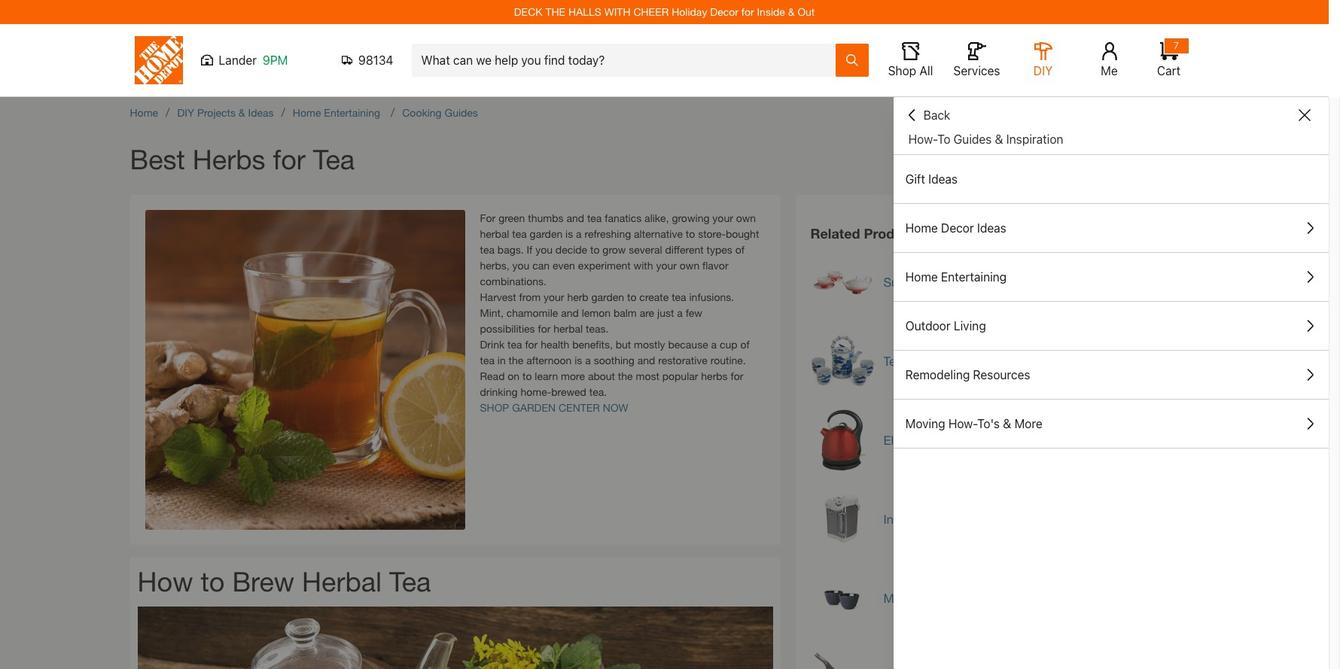 Task type: vqa. For each thing, say whether or not it's contained in the screenshot.
Tea Kettles
yes



Task type: describe. For each thing, give the bounding box(es) containing it.
home entertaining inside button
[[906, 270, 1007, 284]]

2 vertical spatial and
[[638, 354, 656, 367]]

electric
[[884, 433, 925, 448]]

how-to guides & inspiration
[[909, 133, 1064, 146]]

garden hand tools image
[[811, 646, 875, 670]]

products
[[864, 225, 923, 242]]

shop all button
[[887, 42, 935, 78]]

grow
[[603, 243, 626, 256]]

all
[[920, 64, 934, 78]]

can
[[533, 259, 550, 272]]

electric kettles
[[884, 433, 967, 448]]

projects
[[197, 106, 236, 119]]

for left inside
[[742, 5, 755, 18]]

health
[[541, 338, 570, 351]]

1 horizontal spatial is
[[575, 354, 583, 367]]

lander
[[219, 53, 257, 67]]

bags.
[[498, 243, 524, 256]]

for up "health"
[[538, 322, 551, 335]]

0 horizontal spatial you
[[513, 259, 530, 272]]

decide
[[556, 243, 588, 256]]

to down growing
[[686, 228, 696, 240]]

remodeling
[[906, 368, 971, 382]]

home entertaining button
[[894, 253, 1330, 301]]

a cup of tea with mint, ginger and lemon image
[[145, 210, 465, 530]]

1 vertical spatial of
[[741, 338, 750, 351]]

store-
[[698, 228, 726, 240]]

kettles for tea kettles
[[906, 354, 945, 368]]

how to brew herbal tea
[[137, 566, 431, 598]]

1 vertical spatial guides
[[954, 133, 992, 146]]

resources
[[974, 368, 1031, 382]]

shop
[[480, 402, 510, 414]]

different
[[666, 243, 704, 256]]

out
[[798, 5, 815, 18]]

1 vertical spatial own
[[680, 259, 700, 272]]

tea down the green
[[513, 228, 527, 240]]

0 horizontal spatial garden
[[530, 228, 563, 240]]

mugs image
[[811, 567, 875, 631]]

sugar bowls image
[[811, 250, 875, 314]]

to right "how"
[[201, 566, 225, 598]]

just
[[658, 307, 675, 319]]

from
[[520, 291, 541, 304]]

0 vertical spatial of
[[736, 243, 745, 256]]

hot
[[925, 512, 945, 527]]

tea.
[[590, 386, 607, 399]]

a down benefits,
[[586, 354, 591, 367]]

how
[[137, 566, 193, 598]]

tea kettles link
[[884, 353, 945, 369]]

0 horizontal spatial the
[[509, 354, 524, 367]]

1 horizontal spatial tea
[[390, 566, 431, 598]]

for green thumbs and tea fanatics alike, growing your own herbal tea garden is a refreshing alternative to store-bought tea bags. if you decide to grow several different types of herbs, you can even experiment with your own flavor combinations. harvest from your herb garden to create tea infusions. mint, chamomile and lemon balm are just a few possibilities for herbal teas. drink tea for health benefits, but mostly because a cup of tea in the afternoon is a soothing and restorative routine. read on to learn more about the most popular herbs for drinking home-brewed tea. shop garden center now
[[480, 212, 760, 414]]

0 horizontal spatial entertaining
[[324, 106, 380, 119]]

diy projects & ideas link
[[177, 106, 274, 119]]

back button
[[906, 108, 951, 123]]

brewed
[[552, 386, 587, 399]]

2 horizontal spatial tea
[[884, 354, 903, 368]]

& right projects on the top of the page
[[239, 106, 245, 119]]

flavor
[[703, 259, 729, 272]]

herbs
[[193, 143, 266, 176]]

menu containing gift ideas
[[894, 155, 1330, 449]]

because
[[669, 338, 709, 351]]

& inside moving how-to's & more button
[[1004, 417, 1012, 431]]

to
[[938, 133, 951, 146]]

shop all
[[889, 64, 934, 78]]

home entertaining link
[[293, 106, 383, 119]]

a left cup
[[712, 338, 717, 351]]

in
[[498, 354, 506, 367]]

to up balm
[[628, 291, 637, 304]]

0 vertical spatial ideas
[[248, 106, 274, 119]]

0 vertical spatial how-
[[909, 133, 938, 146]]

instant hot water faucets link
[[884, 512, 1028, 527]]

garden
[[513, 402, 556, 414]]

thumbs
[[528, 212, 564, 225]]

0 vertical spatial and
[[567, 212, 585, 225]]

herbs,
[[480, 259, 510, 272]]

most
[[636, 370, 660, 383]]

tea down possibilities
[[508, 338, 522, 351]]

alternative
[[634, 228, 683, 240]]

diy for diy projects & ideas
[[177, 106, 194, 119]]

1 horizontal spatial the
[[618, 370, 633, 383]]

1 vertical spatial and
[[561, 307, 579, 319]]

remodeling resources
[[906, 368, 1031, 382]]

to's
[[978, 417, 1001, 431]]

lemon
[[582, 307, 611, 319]]

experiment
[[578, 259, 631, 272]]

more
[[561, 370, 585, 383]]

deck the halls with cheer holiday decor for inside & out link
[[514, 5, 815, 18]]

tea kettles
[[884, 354, 945, 368]]

with
[[634, 259, 654, 272]]

7
[[1175, 40, 1180, 51]]

0 vertical spatial herbal
[[480, 228, 510, 240]]

mostly
[[634, 338, 666, 351]]

diy button
[[1020, 42, 1068, 78]]

soothing
[[594, 354, 635, 367]]

0 vertical spatial is
[[566, 228, 573, 240]]

moving
[[906, 417, 946, 431]]

tea up refreshing
[[588, 212, 602, 225]]

cheer
[[634, 5, 669, 18]]

gift
[[906, 173, 926, 186]]

me
[[1102, 64, 1119, 78]]

read
[[480, 370, 505, 383]]

on
[[508, 370, 520, 383]]

the home depot logo image
[[134, 36, 183, 84]]

diy for diy
[[1034, 64, 1053, 78]]

electric kettles image
[[811, 408, 875, 472]]

afternoon
[[527, 354, 572, 367]]

alike,
[[645, 212, 669, 225]]

for right herbs
[[273, 143, 306, 176]]

0 horizontal spatial your
[[544, 291, 565, 304]]

cup
[[720, 338, 738, 351]]

cooking
[[402, 106, 442, 119]]

outdoor living
[[906, 319, 987, 333]]

to right on
[[523, 370, 532, 383]]



Task type: locate. For each thing, give the bounding box(es) containing it.
and down herb on the top of the page
[[561, 307, 579, 319]]

about
[[588, 370, 615, 383]]

What can we help you find today? search field
[[422, 44, 835, 76]]

1 vertical spatial decor
[[942, 221, 975, 235]]

of right cup
[[741, 338, 750, 351]]

0 vertical spatial decor
[[711, 5, 739, 18]]

entertaining inside button
[[942, 270, 1007, 284]]

home link
[[130, 106, 158, 119]]

1 horizontal spatial own
[[737, 212, 756, 225]]

create
[[640, 291, 669, 304]]

0 vertical spatial guides
[[445, 106, 478, 119]]

1 vertical spatial ideas
[[929, 173, 958, 186]]

services button
[[953, 42, 1002, 78]]

guides right cooking
[[445, 106, 478, 119]]

tea left in
[[480, 354, 495, 367]]

1 horizontal spatial decor
[[942, 221, 975, 235]]

own down different
[[680, 259, 700, 272]]

instant hot water faucets
[[884, 512, 1028, 527]]

diy inside button
[[1034, 64, 1053, 78]]

decor inside button
[[942, 221, 975, 235]]

mugs link
[[884, 591, 915, 606]]

holiday
[[672, 5, 708, 18]]

98134
[[359, 53, 394, 67]]

0 horizontal spatial guides
[[445, 106, 478, 119]]

98134 button
[[342, 53, 394, 68]]

is
[[566, 228, 573, 240], [575, 354, 583, 367]]

1 vertical spatial the
[[618, 370, 633, 383]]

decor down gift ideas
[[942, 221, 975, 235]]

& right to's in the bottom of the page
[[1004, 417, 1012, 431]]

gift ideas
[[906, 173, 958, 186]]

types
[[707, 243, 733, 256]]

& left out
[[789, 5, 795, 18]]

services
[[954, 64, 1001, 78]]

1 horizontal spatial entertaining
[[942, 270, 1007, 284]]

infusions.
[[690, 291, 735, 304]]

2 horizontal spatial ideas
[[978, 221, 1007, 235]]

the
[[509, 354, 524, 367], [618, 370, 633, 383]]

bought
[[726, 228, 760, 240]]

kettles for electric kettles
[[928, 433, 967, 448]]

for left "health"
[[525, 338, 538, 351]]

2 vertical spatial your
[[544, 291, 565, 304]]

refreshing
[[585, 228, 631, 240]]

popular
[[663, 370, 699, 383]]

mugs
[[884, 591, 915, 606]]

sugar
[[884, 275, 917, 289]]

instant hot water faucets image
[[811, 487, 875, 551]]

harvest
[[480, 291, 517, 304]]

tea up just
[[672, 291, 687, 304]]

green
[[499, 212, 525, 225]]

1 horizontal spatial your
[[656, 259, 677, 272]]

center
[[559, 402, 600, 414]]

but
[[616, 338, 631, 351]]

your up store-
[[713, 212, 734, 225]]

is up decide at the left top of the page
[[566, 228, 573, 240]]

tea down home entertaining link
[[313, 143, 355, 176]]

1 horizontal spatial home entertaining
[[906, 270, 1007, 284]]

diy projects & ideas
[[177, 106, 274, 119]]

ideas inside gift ideas link
[[929, 173, 958, 186]]

1 horizontal spatial herbal
[[554, 322, 583, 335]]

outdoor
[[906, 319, 951, 333]]

growing
[[672, 212, 710, 225]]

1 horizontal spatial guides
[[954, 133, 992, 146]]

1 vertical spatial entertaining
[[942, 270, 1007, 284]]

cart 7
[[1158, 40, 1181, 78]]

the down soothing
[[618, 370, 633, 383]]

back
[[924, 108, 951, 122]]

feedback link image
[[1321, 255, 1341, 336]]

ideas inside home decor ideas button
[[978, 221, 1007, 235]]

tea
[[588, 212, 602, 225], [513, 228, 527, 240], [480, 243, 495, 256], [672, 291, 687, 304], [508, 338, 522, 351], [480, 354, 495, 367]]

2 horizontal spatial your
[[713, 212, 734, 225]]

shop
[[889, 64, 917, 78]]

1 vertical spatial how-
[[949, 417, 978, 431]]

0 vertical spatial own
[[737, 212, 756, 225]]

garden down thumbs
[[530, 228, 563, 240]]

now
[[603, 402, 629, 414]]

drink
[[480, 338, 505, 351]]

the right in
[[509, 354, 524, 367]]

for
[[742, 5, 755, 18], [273, 143, 306, 176], [538, 322, 551, 335], [525, 338, 538, 351], [731, 370, 744, 383]]

and right thumbs
[[567, 212, 585, 225]]

2 vertical spatial ideas
[[978, 221, 1007, 235]]

your left herb on the top of the page
[[544, 291, 565, 304]]

menu
[[894, 155, 1330, 449]]

lander 9pm
[[219, 53, 288, 67]]

0 vertical spatial garden
[[530, 228, 563, 240]]

0 vertical spatial the
[[509, 354, 524, 367]]

tea right herbal
[[390, 566, 431, 598]]

0 horizontal spatial diy
[[177, 106, 194, 119]]

inspiration
[[1007, 133, 1064, 146]]

1 horizontal spatial how-
[[949, 417, 978, 431]]

sugar bowls
[[884, 275, 954, 289]]

of down bought
[[736, 243, 745, 256]]

and
[[567, 212, 585, 225], [561, 307, 579, 319], [638, 354, 656, 367]]

instant
[[884, 512, 922, 527]]

0 horizontal spatial how-
[[909, 133, 938, 146]]

& left inspiration
[[996, 133, 1004, 146]]

0 vertical spatial you
[[536, 243, 553, 256]]

0 vertical spatial diy
[[1034, 64, 1053, 78]]

and up most
[[638, 354, 656, 367]]

guides right to
[[954, 133, 992, 146]]

how- inside button
[[949, 417, 978, 431]]

1 vertical spatial diy
[[177, 106, 194, 119]]

0 vertical spatial entertaining
[[324, 106, 380, 119]]

kettles down outdoor
[[906, 354, 945, 368]]

0 vertical spatial home entertaining
[[293, 106, 383, 119]]

tea kettles image
[[811, 329, 875, 393]]

0 horizontal spatial ideas
[[248, 106, 274, 119]]

1 vertical spatial garden
[[592, 291, 625, 304]]

0 horizontal spatial is
[[566, 228, 573, 240]]

drawer close image
[[1300, 109, 1312, 121]]

1 horizontal spatial you
[[536, 243, 553, 256]]

moving how-to's & more
[[906, 417, 1043, 431]]

home inside home decor ideas button
[[906, 221, 939, 235]]

&
[[789, 5, 795, 18], [239, 106, 245, 119], [996, 133, 1004, 146], [1004, 417, 1012, 431]]

a up decide at the left top of the page
[[576, 228, 582, 240]]

electric kettles link
[[884, 432, 967, 448]]

1 vertical spatial your
[[656, 259, 677, 272]]

of
[[736, 243, 745, 256], [741, 338, 750, 351]]

gift ideas link
[[894, 155, 1330, 203]]

0 horizontal spatial decor
[[711, 5, 739, 18]]

garden up lemon
[[592, 291, 625, 304]]

deck
[[514, 5, 543, 18]]

herbal down for
[[480, 228, 510, 240]]

home decor ideas button
[[894, 204, 1330, 252]]

you right if
[[536, 243, 553, 256]]

deck the halls with cheer holiday decor for inside & out
[[514, 5, 815, 18]]

entertaining up living
[[942, 270, 1007, 284]]

sugar bowls link
[[884, 274, 954, 290]]

1 vertical spatial is
[[575, 354, 583, 367]]

own up bought
[[737, 212, 756, 225]]

0 vertical spatial kettles
[[906, 354, 945, 368]]

tea left remodeling
[[884, 354, 903, 368]]

you up combinations.
[[513, 259, 530, 272]]

several
[[629, 243, 663, 256]]

home
[[130, 106, 158, 119], [293, 106, 321, 119], [906, 221, 939, 235], [906, 270, 939, 284]]

home decor ideas
[[906, 221, 1007, 235]]

home inside "home entertaining" button
[[906, 270, 939, 284]]

0 horizontal spatial own
[[680, 259, 700, 272]]

herbal up "health"
[[554, 322, 583, 335]]

restorative
[[659, 354, 708, 367]]

combinations.
[[480, 275, 547, 288]]

fanatics
[[605, 212, 642, 225]]

is up more
[[575, 354, 583, 367]]

how- down back button
[[909, 133, 938, 146]]

1 vertical spatial kettles
[[928, 433, 967, 448]]

0 vertical spatial tea
[[313, 143, 355, 176]]

even
[[553, 259, 575, 272]]

1 horizontal spatial garden
[[592, 291, 625, 304]]

diy right services
[[1034, 64, 1053, 78]]

how- right moving
[[949, 417, 978, 431]]

home entertaining down home decor ideas on the right
[[906, 270, 1007, 284]]

1 vertical spatial home entertaining
[[906, 270, 1007, 284]]

tea up herbs,
[[480, 243, 495, 256]]

living
[[954, 319, 987, 333]]

for
[[480, 212, 496, 225]]

best herbs for tea
[[130, 143, 355, 176]]

faucets
[[984, 512, 1028, 527]]

a pitcher and cup of tea with herbs image
[[137, 607, 773, 670]]

to up experiment
[[591, 243, 600, 256]]

benefits,
[[573, 338, 613, 351]]

1 horizontal spatial diy
[[1034, 64, 1053, 78]]

brew
[[232, 566, 295, 598]]

a left few
[[677, 307, 683, 319]]

0 horizontal spatial home entertaining
[[293, 106, 383, 119]]

kettles down moving
[[928, 433, 967, 448]]

1 vertical spatial you
[[513, 259, 530, 272]]

garden
[[530, 228, 563, 240], [592, 291, 625, 304]]

1 horizontal spatial ideas
[[929, 173, 958, 186]]

entertaining down 98134 button
[[324, 106, 380, 119]]

your right "with"
[[656, 259, 677, 272]]

cart
[[1158, 64, 1181, 78]]

for down routine.
[[731, 370, 744, 383]]

me button
[[1086, 42, 1134, 78]]

1 vertical spatial tea
[[884, 354, 903, 368]]

cooking guides
[[402, 106, 478, 119]]

0 vertical spatial your
[[713, 212, 734, 225]]

herbal
[[302, 566, 382, 598]]

home entertaining down 98134 button
[[293, 106, 383, 119]]

diy left projects on the top of the page
[[177, 106, 194, 119]]

0 horizontal spatial herbal
[[480, 228, 510, 240]]

water
[[948, 512, 980, 527]]

0 horizontal spatial tea
[[313, 143, 355, 176]]

decor right holiday
[[711, 5, 739, 18]]

mint,
[[480, 307, 504, 319]]

2 vertical spatial tea
[[390, 566, 431, 598]]

best
[[130, 143, 185, 176]]

1 vertical spatial herbal
[[554, 322, 583, 335]]

routine.
[[711, 354, 746, 367]]



